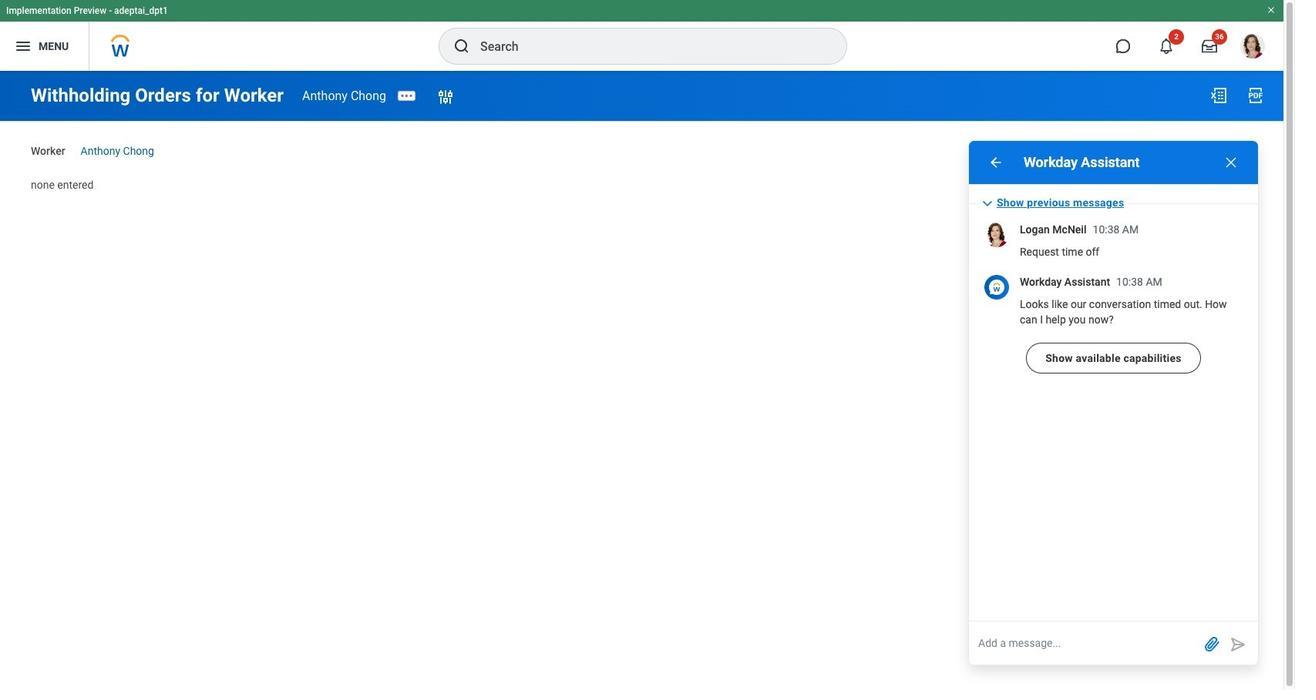Task type: describe. For each thing, give the bounding box(es) containing it.
justify image
[[14, 37, 32, 56]]

export to excel image
[[1210, 86, 1228, 105]]

view printable version (pdf) image
[[1247, 86, 1265, 105]]

change selection image
[[436, 88, 455, 107]]

logan mcneil image
[[985, 223, 1009, 248]]

close environment banner image
[[1267, 5, 1276, 15]]

upload clip image
[[1203, 635, 1221, 653]]

Add a message... text field
[[969, 622, 1200, 665]]



Task type: vqa. For each thing, say whether or not it's contained in the screenshot.
34 associated with 34
no



Task type: locate. For each thing, give the bounding box(es) containing it.
application
[[969, 622, 1258, 665]]

send image
[[1229, 636, 1248, 655]]

search image
[[453, 37, 471, 56]]

profile logan mcneil image
[[1241, 34, 1265, 62]]

region
[[969, 141, 1258, 665]]

main content
[[0, 71, 1284, 206]]

Search Workday  search field
[[480, 29, 815, 63]]

x image
[[1224, 155, 1239, 170]]

chevron down small image
[[978, 194, 997, 213]]

arrow left image
[[988, 155, 1004, 170]]

inbox large image
[[1202, 39, 1217, 54]]

banner
[[0, 0, 1284, 71]]

notifications large image
[[1159, 39, 1174, 54]]



